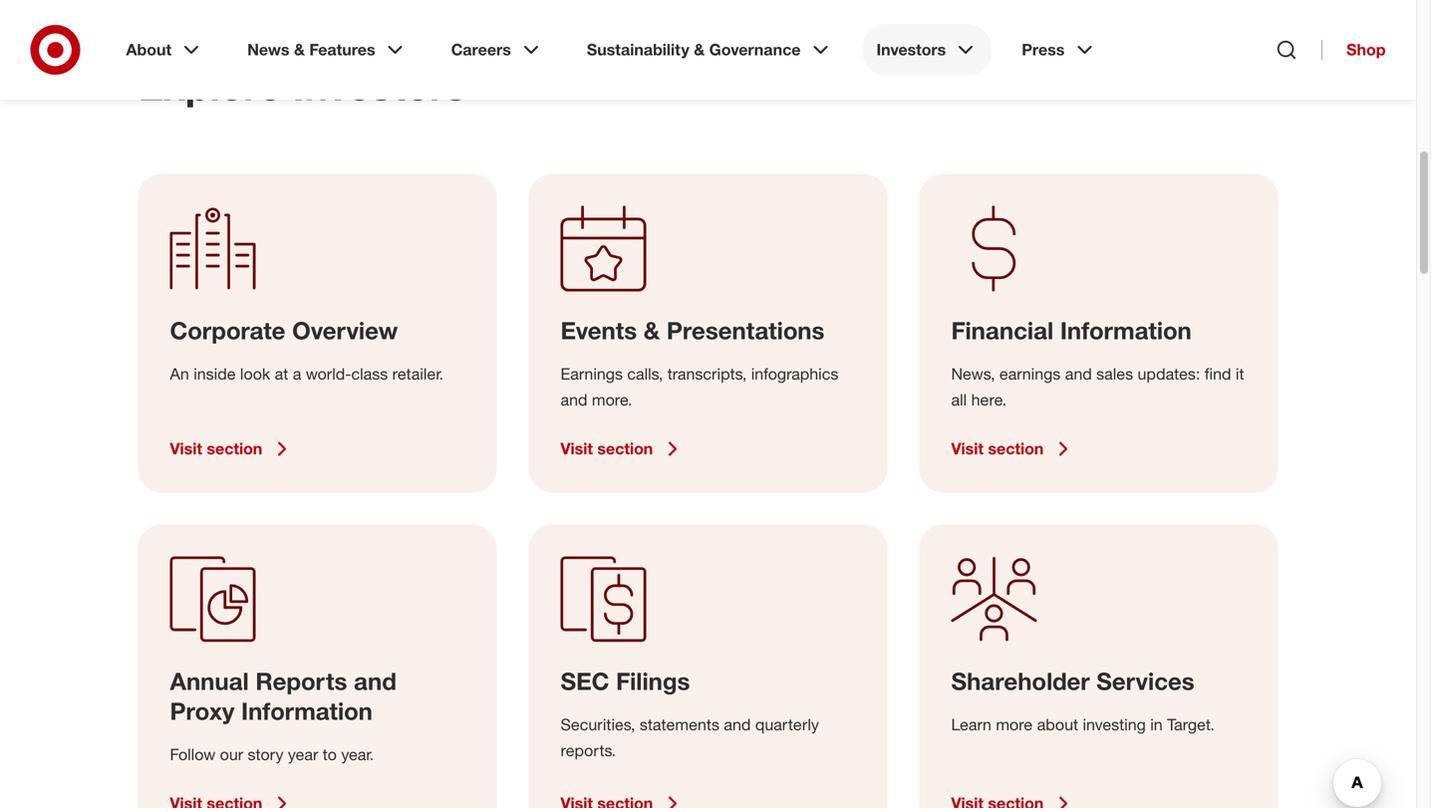 Task type: locate. For each thing, give the bounding box(es) containing it.
information down the reports
[[241, 697, 373, 726]]

follow our story year to year.
[[170, 745, 374, 765]]

0 horizontal spatial visit section link
[[170, 437, 465, 461]]

& up calls,
[[644, 316, 660, 345]]

visit section
[[170, 439, 262, 459], [561, 439, 653, 459], [951, 439, 1044, 459]]

1 horizontal spatial visit section
[[561, 439, 653, 459]]

and inside securities, statements and quarterly reports.
[[724, 715, 751, 735]]

2 horizontal spatial section
[[988, 439, 1044, 459]]

earnings
[[561, 364, 623, 384]]

2 visit from the left
[[561, 439, 593, 459]]

1 visit section from the left
[[170, 439, 262, 459]]

visit
[[170, 439, 202, 459], [561, 439, 593, 459], [951, 439, 984, 459]]

financial information
[[951, 316, 1192, 345]]

section
[[207, 439, 262, 459], [598, 439, 653, 459], [988, 439, 1044, 459]]

2 visit section link from the left
[[561, 437, 856, 461]]

2 horizontal spatial &
[[694, 40, 705, 59]]

visit section down the here.
[[951, 439, 1044, 459]]

earnings
[[1000, 364, 1061, 384]]

visit section link down earnings calls, transcripts, infographics and more.
[[561, 437, 856, 461]]

1 horizontal spatial visit
[[561, 439, 593, 459]]

information up sales
[[1060, 316, 1192, 345]]

section down the inside
[[207, 439, 262, 459]]

1 horizontal spatial &
[[644, 316, 660, 345]]

information inside annual reports and proxy information
[[241, 697, 373, 726]]

0 horizontal spatial visit
[[170, 439, 202, 459]]

follow
[[170, 745, 216, 765]]

reports
[[256, 667, 347, 696]]

governance
[[709, 40, 801, 59]]

and left quarterly
[[724, 715, 751, 735]]

and right the reports
[[354, 667, 397, 696]]

in
[[1151, 715, 1163, 735]]

visit for events & presentations
[[561, 439, 593, 459]]

1 vertical spatial information
[[241, 697, 373, 726]]

news
[[247, 40, 290, 59]]

1 section from the left
[[207, 439, 262, 459]]

0 horizontal spatial section
[[207, 439, 262, 459]]

2 horizontal spatial visit
[[951, 439, 984, 459]]

sustainability & governance link
[[573, 24, 847, 76]]

& left governance
[[694, 40, 705, 59]]

1 horizontal spatial visit section link
[[561, 437, 856, 461]]

and inside the news, earnings and sales updates: find it all here.
[[1065, 364, 1092, 384]]

0 horizontal spatial visit section
[[170, 439, 262, 459]]

visit down more.
[[561, 439, 593, 459]]

look
[[240, 364, 270, 384]]

and left sales
[[1065, 364, 1092, 384]]

shareholder services
[[951, 667, 1195, 696]]

section down more.
[[598, 439, 653, 459]]

shop
[[1347, 40, 1386, 59]]

visit section for financial
[[951, 439, 1044, 459]]

and inside annual reports and proxy information
[[354, 667, 397, 696]]

here.
[[972, 390, 1007, 410]]

1 horizontal spatial information
[[1060, 316, 1192, 345]]

careers link
[[437, 24, 557, 76]]

1 vertical spatial investors
[[293, 61, 467, 110]]

1 visit section link from the left
[[170, 437, 465, 461]]

3 visit section link from the left
[[951, 437, 1247, 461]]

0 horizontal spatial information
[[241, 697, 373, 726]]

visit section for events
[[561, 439, 653, 459]]

1 horizontal spatial investors
[[877, 40, 946, 59]]

1 horizontal spatial section
[[598, 439, 653, 459]]

visit section link for overview
[[170, 437, 465, 461]]

learn more about investing in target.
[[951, 715, 1215, 735]]

sec
[[561, 667, 609, 696]]

visit section link down an inside look at a world-class retailer.
[[170, 437, 465, 461]]

news,
[[951, 364, 995, 384]]

investors
[[877, 40, 946, 59], [293, 61, 467, 110]]

visit down an
[[170, 439, 202, 459]]

quarterly
[[755, 715, 819, 735]]

visit for financial information
[[951, 439, 984, 459]]

press
[[1022, 40, 1065, 59]]

information
[[1060, 316, 1192, 345], [241, 697, 373, 726]]

and
[[1065, 364, 1092, 384], [561, 390, 588, 410], [354, 667, 397, 696], [724, 715, 751, 735]]

filings
[[616, 667, 690, 696]]

3 visit section from the left
[[951, 439, 1044, 459]]

a
[[293, 364, 301, 384]]

sec filings
[[561, 667, 690, 696]]

0 vertical spatial investors
[[877, 40, 946, 59]]

world-
[[306, 364, 351, 384]]

section down the here.
[[988, 439, 1044, 459]]

sustainability & governance
[[587, 40, 801, 59]]

events & presentations
[[561, 316, 825, 345]]

and down earnings
[[561, 390, 588, 410]]

find
[[1205, 364, 1232, 384]]

about link
[[112, 24, 217, 76]]

news & features
[[247, 40, 375, 59]]

annual reports and proxy information
[[170, 667, 397, 726]]

financial
[[951, 316, 1054, 345]]

& right news
[[294, 40, 305, 59]]

visit section link
[[170, 437, 465, 461], [561, 437, 856, 461], [951, 437, 1247, 461]]

2 visit section from the left
[[561, 439, 653, 459]]

2 section from the left
[[598, 439, 653, 459]]

earnings calls, transcripts, infographics and more.
[[561, 364, 839, 410]]

visit down all
[[951, 439, 984, 459]]

0 horizontal spatial investors
[[293, 61, 467, 110]]

visit section down the inside
[[170, 439, 262, 459]]

0 horizontal spatial &
[[294, 40, 305, 59]]

1 visit from the left
[[170, 439, 202, 459]]

year.
[[341, 745, 374, 765]]

3 visit from the left
[[951, 439, 984, 459]]

visit section down more.
[[561, 439, 653, 459]]

2 horizontal spatial visit section link
[[951, 437, 1247, 461]]

&
[[294, 40, 305, 59], [694, 40, 705, 59], [644, 316, 660, 345]]

visit section link down the news, earnings and sales updates: find it all here.
[[951, 437, 1247, 461]]

2 horizontal spatial visit section
[[951, 439, 1044, 459]]

investors link
[[863, 24, 992, 76]]

target.
[[1167, 715, 1215, 735]]

infographics
[[751, 364, 839, 384]]

3 section from the left
[[988, 439, 1044, 459]]



Task type: describe. For each thing, give the bounding box(es) containing it.
learn
[[951, 715, 992, 735]]

visit for corporate overview
[[170, 439, 202, 459]]

annual
[[170, 667, 249, 696]]

calls,
[[627, 364, 663, 384]]

careers
[[451, 40, 511, 59]]

explore
[[138, 61, 282, 110]]

about
[[1037, 715, 1079, 735]]

more.
[[592, 390, 632, 410]]

news & features link
[[233, 24, 421, 76]]

shareholder
[[951, 667, 1090, 696]]

retailer.
[[392, 364, 444, 384]]

story
[[248, 745, 284, 765]]

overview
[[292, 316, 398, 345]]

all
[[951, 390, 967, 410]]

sales
[[1097, 364, 1133, 384]]

year
[[288, 745, 318, 765]]

corporate
[[170, 316, 285, 345]]

an inside look at a world-class retailer.
[[170, 364, 444, 384]]

explore investors
[[138, 61, 467, 110]]

sustainability
[[587, 40, 690, 59]]

at
[[275, 364, 288, 384]]

proxy
[[170, 697, 235, 726]]

class
[[351, 364, 388, 384]]

investors inside "link"
[[877, 40, 946, 59]]

services
[[1097, 667, 1195, 696]]

and for news, earnings and sales updates: find it all here.
[[1065, 364, 1092, 384]]

updates:
[[1138, 364, 1201, 384]]

securities,
[[561, 715, 635, 735]]

section for corporate
[[207, 439, 262, 459]]

news, earnings and sales updates: find it all here.
[[951, 364, 1245, 410]]

inside
[[194, 364, 236, 384]]

about
[[126, 40, 172, 59]]

& for governance
[[694, 40, 705, 59]]

& for features
[[294, 40, 305, 59]]

section for events
[[598, 439, 653, 459]]

it
[[1236, 364, 1245, 384]]

to
[[323, 745, 337, 765]]

corporate overview
[[170, 316, 398, 345]]

an
[[170, 364, 189, 384]]

shop link
[[1322, 40, 1386, 60]]

reports.
[[561, 741, 616, 761]]

transcripts,
[[668, 364, 747, 384]]

and inside earnings calls, transcripts, infographics and more.
[[561, 390, 588, 410]]

events
[[561, 316, 637, 345]]

section for financial
[[988, 439, 1044, 459]]

visit section for corporate
[[170, 439, 262, 459]]

features
[[309, 40, 375, 59]]

visit section link for &
[[561, 437, 856, 461]]

press link
[[1008, 24, 1111, 76]]

visit section link for information
[[951, 437, 1247, 461]]

and for securities, statements and quarterly reports.
[[724, 715, 751, 735]]

& for presentations
[[644, 316, 660, 345]]

our
[[220, 745, 243, 765]]

statements
[[640, 715, 720, 735]]

presentations
[[667, 316, 825, 345]]

0 vertical spatial information
[[1060, 316, 1192, 345]]

securities, statements and quarterly reports.
[[561, 715, 819, 761]]

and for annual reports and proxy information
[[354, 667, 397, 696]]

more
[[996, 715, 1033, 735]]

investing
[[1083, 715, 1146, 735]]



Task type: vqa. For each thing, say whether or not it's contained in the screenshot.
and for Annual Reports and Proxy Information
yes



